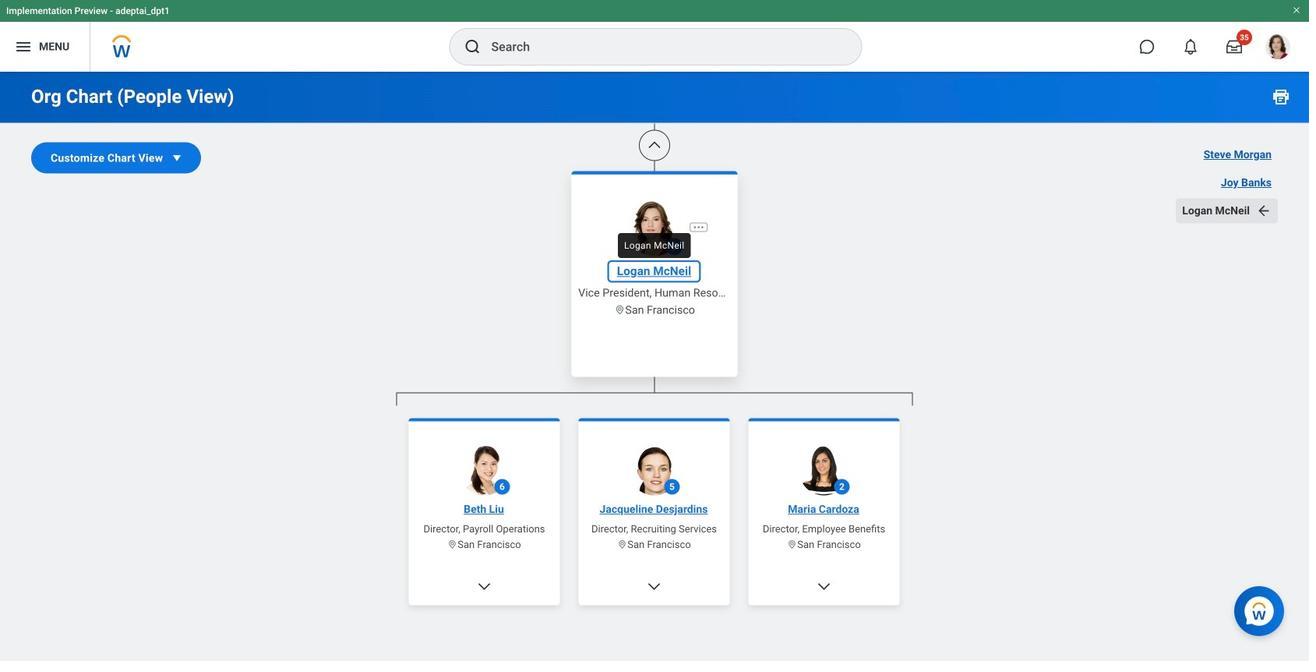Task type: vqa. For each thing, say whether or not it's contained in the screenshot.
chevron up image
yes



Task type: locate. For each thing, give the bounding box(es) containing it.
1 horizontal spatial location image
[[788, 539, 798, 550]]

banner
[[0, 0, 1310, 72]]

print org chart image
[[1272, 87, 1291, 106]]

2 chevron down image from the left
[[817, 579, 832, 594]]

arrow left image
[[1257, 203, 1272, 219]]

main content
[[0, 0, 1310, 661]]

chevron down image
[[647, 579, 662, 594]]

chevron up image
[[647, 138, 663, 153]]

inbox large image
[[1227, 39, 1243, 55]]

0 horizontal spatial chevron down image
[[477, 579, 493, 594]]

tooltip
[[614, 228, 696, 263]]

1 horizontal spatial chevron down image
[[817, 579, 832, 594]]

1 chevron down image from the left
[[477, 579, 493, 594]]

0 horizontal spatial location image
[[448, 539, 458, 550]]

location image
[[448, 539, 458, 550], [788, 539, 798, 550]]

location image
[[614, 304, 625, 316], [618, 539, 628, 550]]

logan mcneil, logan mcneil, 3 direct reports element
[[397, 406, 913, 661]]

chevron down image
[[477, 579, 493, 594], [817, 579, 832, 594]]



Task type: describe. For each thing, give the bounding box(es) containing it.
related actions image
[[693, 221, 705, 234]]

chevron down image for 1st location image from left
[[477, 579, 493, 594]]

caret down image
[[169, 150, 185, 166]]

chevron down image for second location image from the left
[[817, 579, 832, 594]]

close environment banner image
[[1293, 5, 1302, 15]]

notifications large image
[[1183, 39, 1199, 55]]

profile logan mcneil image
[[1266, 34, 1291, 62]]

2 location image from the left
[[788, 539, 798, 550]]

1 location image from the left
[[448, 539, 458, 550]]

justify image
[[14, 37, 33, 56]]

1 vertical spatial location image
[[618, 539, 628, 550]]

Search Workday  search field
[[492, 30, 830, 64]]

search image
[[463, 37, 482, 56]]

0 vertical spatial location image
[[614, 304, 625, 316]]



